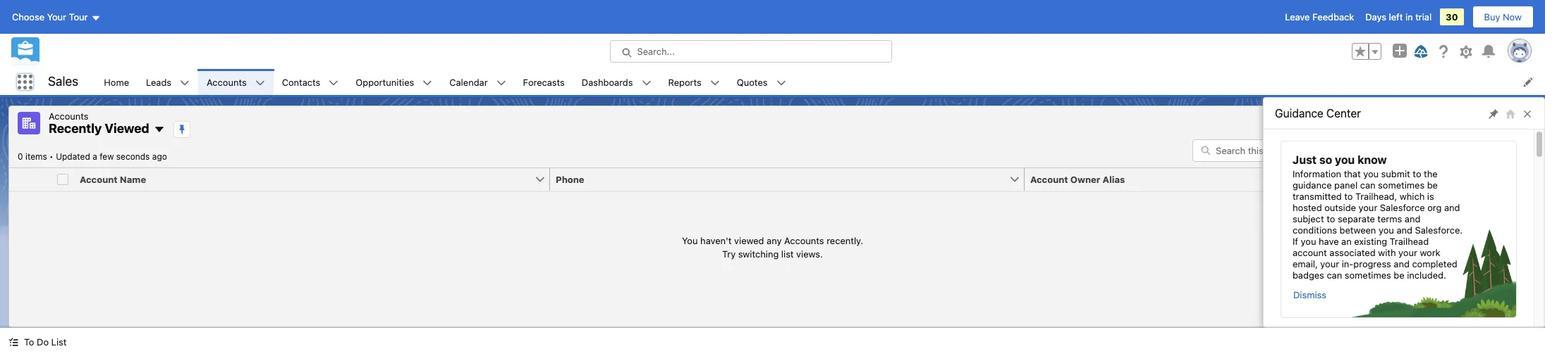 Task type: describe. For each thing, give the bounding box(es) containing it.
0 items • updated a few seconds ago
[[18, 151, 167, 162]]

dismiss button
[[1293, 284, 1327, 307]]

in-
[[1342, 259, 1354, 270]]

any
[[767, 235, 782, 246]]

recently viewed
[[49, 121, 149, 136]]

to
[[24, 337, 34, 348]]

transmitted
[[1293, 191, 1342, 202]]

updated
[[56, 151, 90, 162]]

accounts inside accounts link
[[207, 77, 247, 88]]

and down the salesforce
[[1397, 225, 1413, 236]]

guidance
[[1293, 180, 1332, 191]]

opportunities
[[356, 77, 414, 88]]

know
[[1358, 154, 1387, 166]]

2 horizontal spatial to
[[1413, 169, 1422, 180]]

phone element
[[550, 168, 1033, 191]]

list view controls image
[[1365, 139, 1396, 162]]

few
[[100, 151, 114, 162]]

text default image for reports
[[710, 78, 720, 88]]

if
[[1293, 236, 1299, 248]]

text default image up ago
[[154, 124, 165, 136]]

quotes list item
[[728, 69, 795, 95]]

text default image for accounts
[[255, 78, 265, 88]]

2 vertical spatial to
[[1327, 214, 1335, 225]]

reports link
[[660, 69, 710, 95]]

separate
[[1338, 214, 1375, 225]]

submit
[[1381, 169, 1411, 180]]

account name
[[80, 174, 146, 185]]

search... button
[[610, 40, 892, 63]]

reports list item
[[660, 69, 728, 95]]

information
[[1293, 169, 1342, 180]]

list
[[781, 249, 794, 260]]

days left in trial
[[1366, 11, 1432, 23]]

search...
[[637, 46, 675, 57]]

home
[[104, 77, 129, 88]]

accounts image
[[18, 112, 40, 135]]

30
[[1446, 11, 1458, 23]]

switching
[[738, 249, 779, 260]]

conditions
[[1293, 225, 1337, 236]]

seconds
[[116, 151, 150, 162]]

leave
[[1285, 11, 1310, 23]]

alias
[[1103, 174, 1125, 185]]

tour
[[69, 11, 88, 23]]

text default image for quotes
[[776, 78, 786, 88]]

to do list
[[24, 337, 67, 348]]

dashboards list item
[[573, 69, 660, 95]]

quotes
[[737, 77, 768, 88]]

dismiss
[[1294, 290, 1327, 301]]

Search Recently Viewed list view. search field
[[1193, 139, 1362, 162]]

completed
[[1412, 259, 1458, 270]]

0 horizontal spatial your
[[1321, 259, 1339, 270]]

text default image for contacts
[[329, 78, 339, 88]]

calendar
[[450, 77, 488, 88]]

leads list item
[[138, 69, 198, 95]]

2 horizontal spatial your
[[1399, 248, 1418, 259]]

quotes link
[[728, 69, 776, 95]]

which
[[1400, 191, 1425, 202]]

center
[[1327, 107, 1361, 120]]

buy now
[[1484, 11, 1522, 23]]

outside
[[1325, 202, 1356, 214]]

you up the that
[[1335, 154, 1355, 166]]

viewed
[[734, 235, 764, 246]]

items
[[25, 151, 47, 162]]

owner
[[1071, 174, 1101, 185]]

progress
[[1354, 259, 1391, 270]]

included.
[[1407, 270, 1446, 281]]

and down trailhead
[[1394, 259, 1410, 270]]

left
[[1389, 11, 1403, 23]]

trial
[[1416, 11, 1432, 23]]

days
[[1366, 11, 1387, 23]]

reports
[[668, 77, 702, 88]]

account owner alias
[[1030, 174, 1125, 185]]

choose
[[12, 11, 45, 23]]

recently viewed status
[[18, 151, 56, 162]]

in
[[1406, 11, 1413, 23]]

leads
[[146, 77, 171, 88]]

cell inside recently viewed|accounts|list view "element"
[[51, 168, 74, 191]]

0 vertical spatial sometimes
[[1378, 180, 1425, 191]]

associated
[[1330, 248, 1376, 259]]

1 horizontal spatial to
[[1345, 191, 1353, 202]]

leads link
[[138, 69, 180, 95]]

0 vertical spatial be
[[1427, 180, 1438, 191]]

salesforce
[[1380, 202, 1425, 214]]



Task type: vqa. For each thing, say whether or not it's contained in the screenshot.
Favorites
no



Task type: locate. For each thing, give the bounding box(es) containing it.
phone button
[[550, 168, 1009, 191]]

the
[[1424, 169, 1438, 180]]

to down the that
[[1345, 191, 1353, 202]]

you
[[682, 235, 698, 246]]

import
[[1487, 118, 1515, 129]]

0 horizontal spatial be
[[1394, 270, 1405, 281]]

sales
[[48, 74, 78, 89]]

dashboards link
[[573, 69, 641, 95]]

1 horizontal spatial be
[[1427, 180, 1438, 191]]

and down 'which'
[[1405, 214, 1421, 225]]

can right the panel
[[1360, 180, 1376, 191]]

account for account name
[[80, 174, 118, 185]]

haven't
[[700, 235, 732, 246]]

text default image for leads
[[180, 78, 190, 88]]

your left in-
[[1321, 259, 1339, 270]]

•
[[49, 151, 53, 162]]

recently viewed|accounts|list view element
[[8, 106, 1537, 329]]

text default image inside dashboards list item
[[641, 78, 651, 88]]

text default image inside opportunities 'list item'
[[423, 78, 433, 88]]

you down know
[[1364, 169, 1379, 180]]

1 account from the left
[[80, 174, 118, 185]]

your
[[47, 11, 66, 23]]

text default image left calendar link
[[423, 78, 433, 88]]

contacts link
[[273, 69, 329, 95]]

choose your tour
[[12, 11, 88, 23]]

and right org at the bottom right of page
[[1444, 202, 1460, 214]]

panel
[[1335, 180, 1358, 191]]

now
[[1503, 11, 1522, 23]]

list
[[51, 337, 67, 348]]

text default image right "quotes"
[[776, 78, 786, 88]]

text default image
[[255, 78, 265, 88], [423, 78, 433, 88], [496, 78, 506, 88], [154, 124, 165, 136]]

to right subject at bottom right
[[1327, 214, 1335, 225]]

terms
[[1378, 214, 1402, 225]]

account inside 'button'
[[1030, 174, 1068, 185]]

0 vertical spatial to
[[1413, 169, 1422, 180]]

1 vertical spatial can
[[1327, 270, 1342, 281]]

accounts list item
[[198, 69, 273, 95]]

text default image left to
[[8, 338, 18, 348]]

text default image down search...
[[641, 78, 651, 88]]

name
[[120, 174, 146, 185]]

account
[[80, 174, 118, 185], [1030, 174, 1068, 185]]

2 horizontal spatial accounts
[[784, 235, 824, 246]]

choose your tour button
[[11, 6, 101, 28]]

between
[[1340, 225, 1376, 236]]

guidance center
[[1275, 107, 1361, 120]]

can
[[1360, 180, 1376, 191], [1327, 270, 1342, 281]]

action element
[[1500, 168, 1536, 191]]

opportunities list item
[[347, 69, 441, 95]]

accounts down the sales
[[49, 111, 89, 122]]

0 horizontal spatial can
[[1327, 270, 1342, 281]]

be down with
[[1394, 270, 1405, 281]]

you haven't viewed any accounts recently. try switching list views.
[[682, 235, 863, 260]]

text default image inside quotes list item
[[776, 78, 786, 88]]

account owner alias button
[[1025, 168, 1484, 191]]

accounts link
[[198, 69, 255, 95]]

text default image right the reports
[[710, 78, 720, 88]]

1 vertical spatial sometimes
[[1345, 270, 1391, 281]]

sometimes down associated
[[1345, 270, 1391, 281]]

to
[[1413, 169, 1422, 180], [1345, 191, 1353, 202], [1327, 214, 1335, 225]]

account left owner
[[1030, 174, 1068, 185]]

your left the terms
[[1359, 202, 1378, 214]]

org
[[1428, 202, 1442, 214]]

cell
[[51, 168, 74, 191]]

0 vertical spatial accounts
[[207, 77, 247, 88]]

email,
[[1293, 259, 1318, 270]]

feedback
[[1313, 11, 1354, 23]]

group
[[1352, 43, 1382, 60]]

guidance
[[1275, 107, 1324, 120]]

recently
[[49, 121, 102, 136]]

text default image inside accounts list item
[[255, 78, 265, 88]]

dashboards
[[582, 77, 633, 88]]

accounts right the leads list item
[[207, 77, 247, 88]]

status inside recently viewed|accounts|list view "element"
[[682, 234, 863, 262]]

1 horizontal spatial your
[[1359, 202, 1378, 214]]

work
[[1420, 248, 1441, 259]]

can right badges
[[1327, 270, 1342, 281]]

account down a
[[80, 174, 118, 185]]

text default image right leads
[[180, 78, 190, 88]]

account inside button
[[80, 174, 118, 185]]

status
[[682, 234, 863, 262]]

do
[[37, 337, 49, 348]]

action image
[[1500, 168, 1536, 191]]

text default image right contacts on the top
[[329, 78, 339, 88]]

account name element
[[74, 168, 559, 191]]

text default image for calendar
[[496, 78, 506, 88]]

item number element
[[9, 168, 51, 191]]

trailhead
[[1390, 236, 1429, 248]]

account name button
[[74, 168, 535, 191]]

text default image for opportunities
[[423, 78, 433, 88]]

badges
[[1293, 270, 1324, 281]]

leave feedback link
[[1285, 11, 1354, 23]]

subject
[[1293, 214, 1324, 225]]

0 horizontal spatial accounts
[[49, 111, 89, 122]]

so
[[1320, 154, 1332, 166]]

2 account from the left
[[1030, 174, 1068, 185]]

contacts
[[282, 77, 320, 88]]

1 vertical spatial accounts
[[49, 111, 89, 122]]

new
[[1444, 118, 1463, 129]]

text default image inside calendar "list item"
[[496, 78, 506, 88]]

is
[[1427, 191, 1434, 202]]

text default image left contacts on the top
[[255, 78, 265, 88]]

None search field
[[1193, 139, 1362, 162]]

text default image inside "contacts" list item
[[329, 78, 339, 88]]

new button
[[1433, 113, 1474, 134]]

text default image
[[180, 78, 190, 88], [329, 78, 339, 88], [641, 78, 651, 88], [710, 78, 720, 88], [776, 78, 786, 88], [8, 338, 18, 348]]

have
[[1319, 236, 1339, 248]]

an
[[1342, 236, 1352, 248]]

text default image inside to do list 'button'
[[8, 338, 18, 348]]

account for account owner alias
[[1030, 174, 1068, 185]]

accounts inside the "you haven't viewed any accounts recently. try switching list views."
[[784, 235, 824, 246]]

calendar link
[[441, 69, 496, 95]]

text default image for dashboards
[[641, 78, 651, 88]]

with
[[1378, 248, 1396, 259]]

just so you know information that you submit to the guidance panel can sometimes be transmitted to trailhead, which is hosted outside your salesforce org and subject to separate terms and conditions between you and salesforce. if you have an existing trailhead account associated with your work email, your in-progress and completed badges can sometimes be included.
[[1293, 154, 1463, 281]]

list
[[95, 69, 1545, 95]]

leave feedback
[[1285, 11, 1354, 23]]

you
[[1335, 154, 1355, 166], [1364, 169, 1379, 180], [1379, 225, 1394, 236], [1301, 236, 1316, 248]]

item number image
[[9, 168, 51, 191]]

be up org at the bottom right of page
[[1427, 180, 1438, 191]]

phone
[[556, 174, 584, 185]]

trailhead,
[[1356, 191, 1397, 202]]

salesforce.
[[1415, 225, 1463, 236]]

0 horizontal spatial account
[[80, 174, 118, 185]]

text default image inside 'reports' list item
[[710, 78, 720, 88]]

to left the
[[1413, 169, 1422, 180]]

existing
[[1354, 236, 1387, 248]]

sometimes up the salesforce
[[1378, 180, 1425, 191]]

0 horizontal spatial to
[[1327, 214, 1335, 225]]

1 horizontal spatial accounts
[[207, 77, 247, 88]]

1 vertical spatial be
[[1394, 270, 1405, 281]]

1 horizontal spatial account
[[1030, 174, 1068, 185]]

text default image right calendar
[[496, 78, 506, 88]]

status containing you haven't viewed any accounts recently.
[[682, 234, 863, 262]]

you up with
[[1379, 225, 1394, 236]]

and
[[1444, 202, 1460, 214], [1405, 214, 1421, 225], [1397, 225, 1413, 236], [1394, 259, 1410, 270]]

accounts up views.
[[784, 235, 824, 246]]

account owner alias element
[[1025, 168, 1500, 191]]

you right if
[[1301, 236, 1316, 248]]

0 vertical spatial can
[[1360, 180, 1376, 191]]

1 vertical spatial to
[[1345, 191, 1353, 202]]

hosted
[[1293, 202, 1322, 214]]

viewed
[[105, 121, 149, 136]]

calendar list item
[[441, 69, 515, 95]]

0
[[18, 151, 23, 162]]

try
[[722, 249, 736, 260]]

2 vertical spatial accounts
[[784, 235, 824, 246]]

opportunities link
[[347, 69, 423, 95]]

contacts list item
[[273, 69, 347, 95]]

list containing home
[[95, 69, 1545, 95]]

ago
[[152, 151, 167, 162]]

text default image inside the leads list item
[[180, 78, 190, 88]]

1 horizontal spatial can
[[1360, 180, 1376, 191]]

display as table image
[[1399, 139, 1430, 162]]

a
[[93, 151, 97, 162]]

your right with
[[1399, 248, 1418, 259]]

to do list button
[[0, 329, 75, 357]]

forecasts
[[523, 77, 565, 88]]



